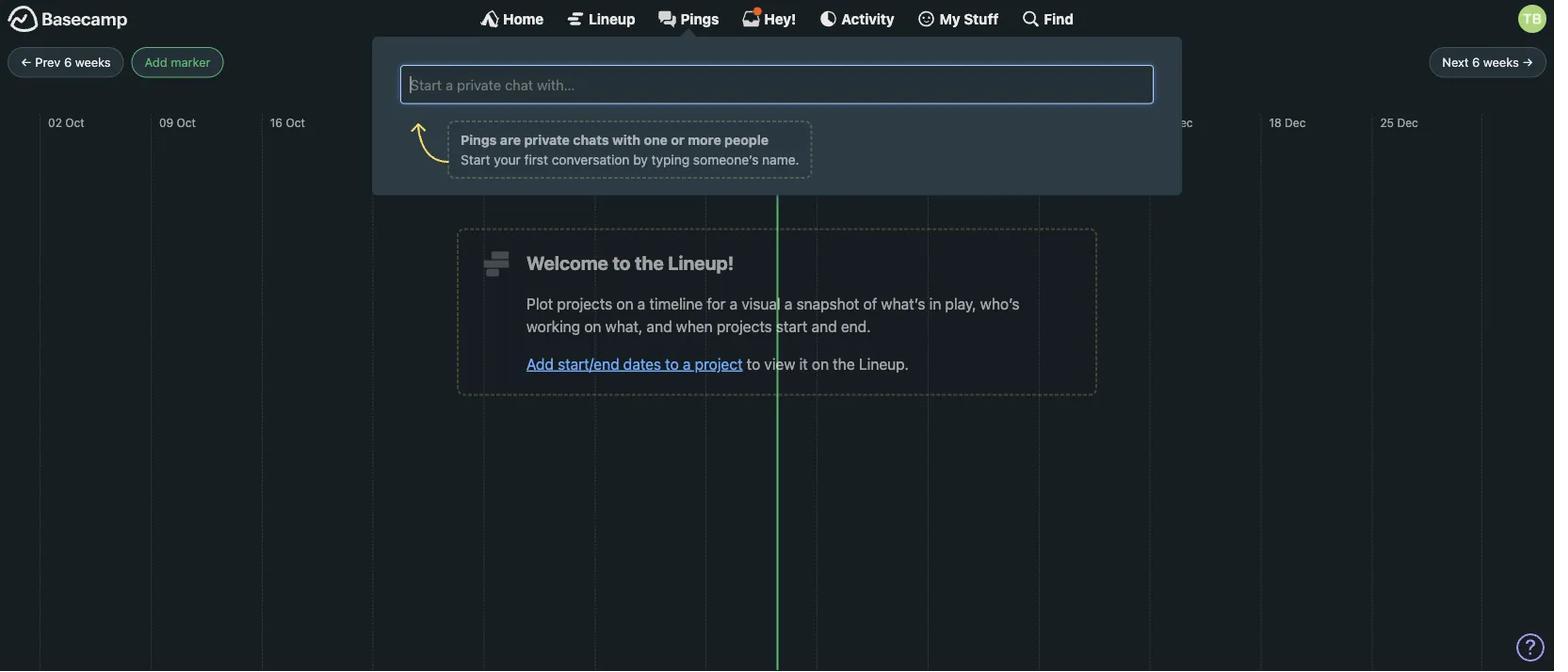 Task type: locate. For each thing, give the bounding box(es) containing it.
on up what,
[[616, 295, 634, 313]]

6
[[64, 55, 72, 69], [1472, 55, 1480, 69]]

pings
[[681, 10, 719, 27], [461, 132, 497, 148]]

20 nov
[[825, 116, 863, 129]]

09 oct
[[159, 116, 196, 129]]

add start/end dates to a project to view it on the lineup.
[[527, 355, 909, 373]]

oct right 02
[[65, 116, 85, 129]]

0 vertical spatial pings
[[681, 10, 719, 27]]

chats
[[573, 132, 609, 148]]

weeks right prev
[[75, 55, 111, 69]]

for
[[707, 295, 726, 313]]

what's
[[881, 295, 926, 313]]

private
[[524, 132, 570, 148]]

lineup.
[[859, 355, 909, 373]]

of
[[864, 295, 877, 313]]

add start/end dates to a project link
[[527, 355, 743, 373]]

1 horizontal spatial pings
[[681, 10, 719, 27]]

1 horizontal spatial add
[[527, 355, 554, 373]]

dec right 04
[[1065, 116, 1086, 129]]

switch accounts image
[[8, 5, 128, 34]]

add
[[145, 55, 167, 69], [527, 355, 554, 373]]

3 nov from the left
[[842, 116, 863, 129]]

a up what,
[[638, 295, 646, 313]]

2 dec from the left
[[1172, 116, 1193, 129]]

and down snapshot
[[812, 318, 837, 335]]

oct for 23 oct
[[398, 116, 418, 129]]

and down timeline
[[647, 318, 672, 335]]

20
[[825, 116, 839, 129]]

1 vertical spatial on
[[584, 318, 602, 335]]

0 horizontal spatial add
[[145, 55, 167, 69]]

1 vertical spatial add
[[527, 355, 554, 373]]

pings up start
[[461, 132, 497, 148]]

5 oct from the left
[[510, 116, 529, 129]]

add marker
[[145, 55, 210, 69]]

snapshot
[[797, 295, 860, 313]]

pings for pings
[[681, 10, 719, 27]]

3 dec from the left
[[1285, 116, 1306, 129]]

18
[[1269, 116, 1282, 129]]

23 oct
[[381, 116, 418, 129]]

1 vertical spatial projects
[[717, 318, 772, 335]]

dec for 18 dec
[[1285, 116, 1306, 129]]

1 horizontal spatial the
[[833, 355, 855, 373]]

when
[[676, 318, 713, 335]]

2 nov from the left
[[730, 116, 751, 129]]

0 horizontal spatial pings
[[461, 132, 497, 148]]

4 oct from the left
[[398, 116, 418, 129]]

projects
[[557, 295, 613, 313], [717, 318, 772, 335]]

oct right 23
[[398, 116, 418, 129]]

first
[[524, 152, 548, 167]]

to
[[613, 252, 631, 274], [665, 355, 679, 373], [747, 355, 761, 373]]

nov
[[621, 116, 642, 129], [730, 116, 751, 129], [842, 116, 863, 129], [953, 116, 974, 129]]

2 oct from the left
[[177, 116, 196, 129]]

oct for 16 oct
[[286, 116, 305, 129]]

pings inside dropdown button
[[681, 10, 719, 27]]

it
[[799, 355, 808, 373]]

my
[[940, 10, 961, 27]]

2 weeks from the left
[[1484, 55, 1519, 69]]

oct
[[65, 116, 85, 129], [177, 116, 196, 129], [286, 116, 305, 129], [398, 116, 418, 129], [510, 116, 529, 129]]

home
[[503, 10, 544, 27]]

activity link
[[819, 9, 895, 28]]

weeks left "→"
[[1484, 55, 1519, 69]]

the up timeline
[[635, 252, 664, 274]]

2 horizontal spatial on
[[812, 355, 829, 373]]

dates
[[623, 355, 661, 373]]

nov right "20"
[[842, 116, 863, 129]]

on left what,
[[584, 318, 602, 335]]

0 horizontal spatial 6
[[64, 55, 72, 69]]

nov for 06 nov
[[621, 116, 642, 129]]

add inside add marker link
[[145, 55, 167, 69]]

pings up today at top left
[[681, 10, 719, 27]]

the down end.
[[833, 355, 855, 373]]

pings inside pings are private chats with one or more people start your first conversation by typing someone's name.
[[461, 132, 497, 148]]

weeks
[[75, 55, 111, 69], [1484, 55, 1519, 69]]

project
[[695, 355, 743, 373]]

2 horizontal spatial to
[[747, 355, 761, 373]]

4 dec from the left
[[1397, 116, 1418, 129]]

1 horizontal spatial 6
[[1472, 55, 1480, 69]]

0 horizontal spatial on
[[584, 318, 602, 335]]

nov up with
[[621, 116, 642, 129]]

0 vertical spatial projects
[[557, 295, 613, 313]]

0 vertical spatial on
[[616, 295, 634, 313]]

nov right 27
[[953, 116, 974, 129]]

0 horizontal spatial and
[[647, 318, 672, 335]]

to right welcome
[[613, 252, 631, 274]]

add marker link
[[132, 47, 224, 78]]

1 nov from the left
[[621, 116, 642, 129]]

timeline
[[650, 295, 703, 313]]

nov up the people
[[730, 116, 751, 129]]

welcome to the lineup!
[[527, 252, 734, 274]]

on
[[616, 295, 634, 313], [584, 318, 602, 335], [812, 355, 829, 373]]

dec right 11
[[1172, 116, 1193, 129]]

add down working
[[527, 355, 554, 373]]

my stuff
[[940, 10, 999, 27]]

who's
[[980, 295, 1020, 313]]

to left view
[[747, 355, 761, 373]]

add left the marker at left top
[[145, 55, 167, 69]]

0 horizontal spatial to
[[613, 252, 631, 274]]

people
[[725, 132, 769, 148]]

0 vertical spatial add
[[145, 55, 167, 69]]

0 vertical spatial the
[[635, 252, 664, 274]]

1 dec from the left
[[1065, 116, 1086, 129]]

dec right 18
[[1285, 116, 1306, 129]]

0 horizontal spatial weeks
[[75, 55, 111, 69]]

3 oct from the left
[[286, 116, 305, 129]]

oct right 16
[[286, 116, 305, 129]]

welcome
[[527, 252, 609, 274]]

conversation
[[552, 152, 630, 167]]

dec
[[1065, 116, 1086, 129], [1172, 116, 1193, 129], [1285, 116, 1306, 129], [1397, 116, 1418, 129]]

oct up are
[[510, 116, 529, 129]]

1 horizontal spatial projects
[[717, 318, 772, 335]]

27
[[936, 116, 950, 129]]

1 vertical spatial the
[[833, 355, 855, 373]]

6 right prev
[[64, 55, 72, 69]]

the
[[635, 252, 664, 274], [833, 355, 855, 373]]

start
[[461, 152, 490, 167]]

oct right "09"
[[177, 116, 196, 129]]

find
[[1044, 10, 1074, 27]]

dec for 25 dec
[[1397, 116, 1418, 129]]

1 horizontal spatial weeks
[[1484, 55, 1519, 69]]

0 horizontal spatial the
[[635, 252, 664, 274]]

to right dates on the bottom left of page
[[665, 355, 679, 373]]

6 right next
[[1472, 55, 1480, 69]]

start/end
[[558, 355, 619, 373]]

1 6 from the left
[[64, 55, 72, 69]]

what,
[[605, 318, 643, 335]]

Start a private chat with… text field
[[408, 73, 1146, 96]]

dec right 25
[[1397, 116, 1418, 129]]

1 horizontal spatial and
[[812, 318, 837, 335]]

on right it
[[812, 355, 829, 373]]

2 vertical spatial on
[[812, 355, 829, 373]]

projects up working
[[557, 295, 613, 313]]

next
[[1443, 55, 1469, 69]]

1 vertical spatial pings
[[461, 132, 497, 148]]

someone's
[[693, 152, 759, 167]]

4 nov from the left
[[953, 116, 974, 129]]

and
[[647, 318, 672, 335], [812, 318, 837, 335]]

13
[[714, 116, 727, 129]]

projects down visual
[[717, 318, 772, 335]]

1 oct from the left
[[65, 116, 85, 129]]

name.
[[762, 152, 799, 167]]

more
[[688, 132, 721, 148]]



Task type: vqa. For each thing, say whether or not it's contained in the screenshot.
Jer Mill icon
no



Task type: describe. For each thing, give the bounding box(es) containing it.
hey! button
[[742, 7, 796, 28]]

→
[[1523, 55, 1534, 69]]

06
[[603, 116, 618, 129]]

play,
[[945, 295, 976, 313]]

working
[[527, 318, 580, 335]]

with
[[612, 132, 641, 148]]

oct for 09 oct
[[177, 116, 196, 129]]

a up start
[[785, 295, 793, 313]]

25
[[1380, 116, 1394, 129]]

lineup link
[[566, 9, 636, 28]]

plot
[[527, 295, 553, 313]]

typing
[[652, 152, 690, 167]]

visual
[[742, 295, 781, 313]]

23
[[381, 116, 395, 129]]

add for add start/end dates to a project to view it on the lineup.
[[527, 355, 554, 373]]

a left project at the left bottom of the page
[[683, 355, 691, 373]]

27 nov
[[936, 116, 974, 129]]

04
[[1047, 116, 1062, 129]]

stuff
[[964, 10, 999, 27]]

prev
[[35, 55, 61, 69]]

lineup!
[[668, 252, 734, 274]]

02 oct
[[48, 116, 85, 129]]

0 horizontal spatial projects
[[557, 295, 613, 313]]

pings are private chats with one or more people start your first conversation by typing someone's name.
[[461, 132, 799, 167]]

main element
[[0, 0, 1554, 196]]

06 nov
[[603, 116, 642, 129]]

30
[[492, 116, 506, 129]]

find button
[[1022, 9, 1074, 28]]

my stuff button
[[917, 9, 999, 28]]

or
[[671, 132, 685, 148]]

30 oct
[[492, 116, 529, 129]]

one
[[644, 132, 668, 148]]

end.
[[841, 318, 871, 335]]

pings for pings are private chats with one or more people start your first conversation by typing someone's name.
[[461, 132, 497, 148]]

02
[[48, 116, 62, 129]]

today
[[718, 53, 762, 71]]

18 dec
[[1269, 116, 1306, 129]]

oct for 02 oct
[[65, 116, 85, 129]]

dec for 04 dec
[[1065, 116, 1086, 129]]

←
[[21, 55, 32, 69]]

next 6 weeks →
[[1443, 55, 1534, 69]]

nov for 27 nov
[[953, 116, 974, 129]]

2 6 from the left
[[1472, 55, 1480, 69]]

by
[[633, 152, 648, 167]]

your
[[494, 152, 521, 167]]

11
[[1158, 116, 1169, 129]]

lineup
[[589, 10, 636, 27]]

are
[[500, 132, 521, 148]]

start
[[776, 318, 808, 335]]

11 dec
[[1158, 116, 1193, 129]]

view
[[764, 355, 795, 373]]

2 and from the left
[[812, 318, 837, 335]]

1 and from the left
[[647, 318, 672, 335]]

activity
[[842, 10, 895, 27]]

in
[[929, 295, 941, 313]]

dec for 11 dec
[[1172, 116, 1193, 129]]

13 nov
[[714, 116, 751, 129]]

tim burton image
[[1519, 5, 1547, 33]]

16 oct
[[270, 116, 305, 129]]

04 dec
[[1047, 116, 1086, 129]]

25 dec
[[1380, 116, 1418, 129]]

a right for
[[730, 295, 738, 313]]

← prev 6 weeks
[[21, 55, 111, 69]]

1 weeks from the left
[[75, 55, 111, 69]]

add for add marker
[[145, 55, 167, 69]]

home link
[[481, 9, 544, 28]]

16
[[270, 116, 283, 129]]

hey!
[[764, 10, 796, 27]]

1 horizontal spatial to
[[665, 355, 679, 373]]

pings button
[[658, 9, 719, 28]]

nov for 20 nov
[[842, 116, 863, 129]]

1 horizontal spatial on
[[616, 295, 634, 313]]

nov for 13 nov
[[730, 116, 751, 129]]

plot projects on a timeline for a visual a snapshot of what's in play, who's working on what, and when projects start and end.
[[527, 295, 1020, 335]]

09
[[159, 116, 173, 129]]

oct for 30 oct
[[510, 116, 529, 129]]

marker
[[171, 55, 210, 69]]



